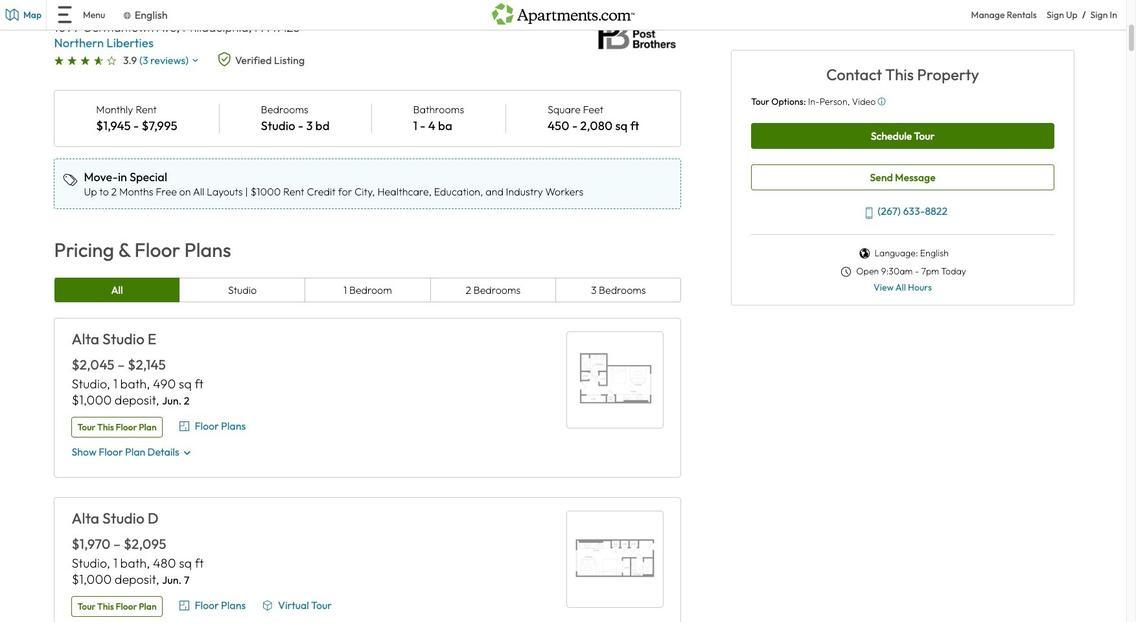 Task type: vqa. For each thing, say whether or not it's contained in the screenshot.
alert
yes



Task type: locate. For each thing, give the bounding box(es) containing it.
property management company logo image
[[592, 17, 682, 53]]

share listing image
[[632, 0, 657, 12]]

apartments.com logo image
[[492, 0, 635, 25]]

alert
[[54, 159, 682, 210]]



Task type: describe. For each thing, give the bounding box(es) containing it.
more information image
[[878, 98, 886, 106]]



